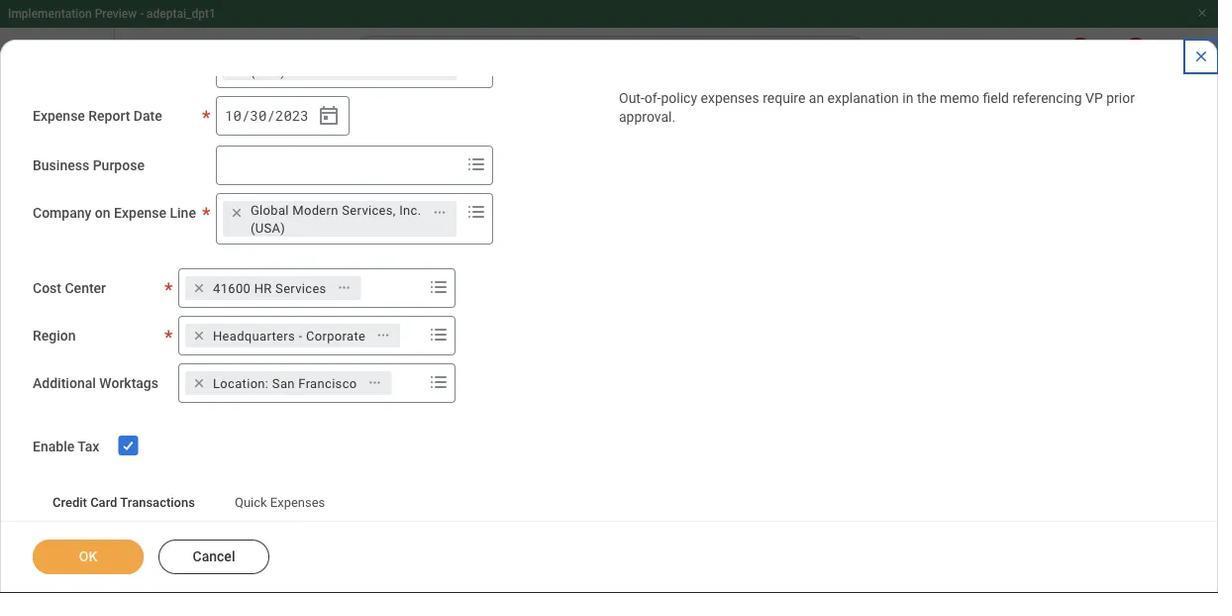 Task type: vqa. For each thing, say whether or not it's contained in the screenshot.
Type
no



Task type: describe. For each thing, give the bounding box(es) containing it.
quick expense
[[133, 352, 178, 381]]

out-of-policy expenses require an explanation in the memo field referencing vp prior approval.
[[619, 90, 1139, 125]]

1 for second row
[[280, 405, 287, 419]]

(2)
[[398, 258, 414, 273]]

expense right edit
[[399, 182, 452, 198]]

3 row from the top
[[123, 437, 1159, 485]]

create expense report button
[[103, 170, 308, 210]]

transaction status button
[[308, 334, 432, 387]]

modern for 1st global modern services, inc. (usa) element from the bottom
[[292, 202, 339, 217]]

center
[[65, 280, 106, 296]]

10
[[225, 106, 241, 125]]

1 button for second row
[[280, 404, 290, 420]]

adeptai_dpt1
[[147, 7, 216, 21]]

0 horizontal spatial date
[[134, 108, 162, 124]]

policy
[[661, 90, 697, 107]]

global modern services, inc. (usa) for first global modern services, inc. (usa) element from the top
[[250, 46, 421, 79]]

1 column header from the left
[[537, 333, 735, 388]]

expense up business
[[33, 108, 85, 124]]

ok button
[[33, 540, 144, 574]]

related actions image for additional worktags
[[368, 376, 382, 390]]

(usa) for 1st global modern services, inc. (usa) element from the bottom
[[250, 220, 285, 235]]

5 row from the top
[[123, 534, 1159, 582]]

30
[[250, 106, 267, 125]]

41600 hr services element
[[213, 279, 326, 297]]

expensed for first expensed element from the bottom
[[316, 502, 367, 516]]

navigation pane region
[[0, 91, 63, 593]]

- inside option
[[299, 328, 303, 343]]

related actions image for cost center
[[337, 281, 351, 295]]

expense inside popup button
[[133, 368, 178, 381]]

transactions for credit card transactions
[[120, 495, 195, 510]]

quick down company on expense line on the left
[[123, 258, 156, 273]]

Business Purpose field
[[217, 147, 460, 183]]

expense up line
[[179, 182, 231, 198]]

headquarters - corporate, press delete to clear value. option
[[185, 324, 400, 347]]

additional worktags
[[33, 375, 159, 391]]

memo
[[940, 90, 980, 107]]

date inside popup button
[[442, 368, 466, 381]]

in
[[903, 90, 914, 107]]

prompts image for cost center
[[427, 275, 451, 299]]

prompts image for on
[[464, 200, 488, 224]]

business purpose
[[33, 157, 145, 174]]

close environment banner image
[[1197, 7, 1208, 19]]

related actions image for region
[[377, 328, 390, 342]]

transaction
[[317, 368, 380, 381]]

implementation
[[8, 7, 92, 21]]

dollar image
[[20, 364, 44, 387]]

5
[[222, 313, 229, 327]]

3 column header from the left
[[829, 333, 1006, 388]]

1 vertical spatial prompts image
[[427, 323, 451, 346]]

profile logan mcneil element
[[1151, 38, 1206, 81]]

cancel button
[[158, 540, 269, 574]]

modern for first global modern services, inc. (usa) element from the top
[[292, 46, 339, 61]]

2 row from the top
[[123, 388, 1159, 437]]

attachments
[[230, 368, 298, 381]]

cancel
[[193, 549, 235, 565]]

quick up cancel
[[235, 495, 267, 510]]

1 button for third row from the bottom
[[280, 501, 290, 517]]

attachments button
[[183, 334, 307, 387]]

edit
[[350, 182, 373, 198]]

expenses
[[701, 90, 759, 107]]

hr
[[254, 281, 272, 295]]

card for credit card transactions
[[90, 495, 117, 510]]

my tasks element
[[1095, 38, 1151, 81]]

2023
[[275, 106, 309, 125]]

(usa) for first global modern services, inc. (usa) element from the top
[[250, 64, 285, 79]]

status
[[383, 368, 417, 381]]

timeline milestone image
[[20, 316, 44, 340]]

row containing quick expense
[[123, 333, 1159, 388]]

credit for credit card transactions
[[52, 495, 87, 510]]

quick up quick expense popup button
[[123, 312, 156, 327]]

services, for first global modern services, inc. (usa) element from the top
[[342, 46, 396, 61]]

credit card transactions (2)
[[254, 258, 414, 273]]

the
[[917, 90, 937, 107]]

line
[[170, 205, 196, 221]]

out-
[[619, 90, 645, 107]]

quick expenses 5 items
[[123, 312, 261, 327]]

notifications large image
[[1058, 50, 1078, 69]]

referencing
[[1013, 90, 1082, 107]]

x small image inside headquarters - corporate, press delete to clear value. option
[[189, 326, 209, 345]]

2 column header from the left
[[735, 333, 829, 388]]

41600 hr services
[[213, 281, 326, 295]]

calendar image
[[317, 104, 341, 128]]

1 / from the left
[[242, 106, 250, 125]]

6 row from the top
[[123, 582, 1159, 593]]

enable tax
[[33, 439, 99, 455]]

purpose
[[93, 157, 145, 174]]

expense report date group
[[216, 96, 350, 135]]

prompts image for worktags
[[427, 370, 451, 394]]

transactions for credit card transactions (2)
[[321, 258, 395, 273]]

require
[[763, 90, 806, 107]]

1 global modern services, inc. (usa) element from the top
[[250, 44, 422, 80]]

4 row from the top
[[123, 485, 1159, 534]]

report inside button
[[235, 182, 276, 198]]

approval.
[[619, 109, 676, 125]]



Task type: locate. For each thing, give the bounding box(es) containing it.
company on expense line
[[33, 205, 196, 221]]

expensed
[[316, 405, 367, 419], [316, 502, 367, 516]]

1 vertical spatial related actions image
[[368, 376, 382, 390]]

quick expenses
[[123, 258, 214, 273], [235, 495, 325, 510]]

1 row from the top
[[123, 333, 1159, 388]]

quick expenses up cancel
[[235, 495, 325, 510]]

location: san francisco
[[213, 376, 357, 391]]

quick
[[123, 258, 156, 273], [123, 312, 156, 327], [133, 352, 163, 366], [235, 495, 267, 510]]

close business process definitions image
[[1194, 49, 1209, 64]]

1 horizontal spatial card
[[291, 258, 318, 273]]

tax
[[78, 439, 99, 455]]

1 vertical spatial report
[[235, 182, 276, 198]]

2 1 button from the top
[[280, 501, 290, 517]]

0 horizontal spatial /
[[242, 106, 250, 125]]

1 horizontal spatial my
[[377, 182, 396, 198]]

0 vertical spatial expensed
[[316, 405, 367, 419]]

inc. for first global modern services, inc. (usa) element from the top
[[399, 46, 421, 61]]

modern down business purpose field
[[292, 202, 339, 217]]

date button
[[433, 334, 536, 387]]

41600 hr services, press delete to clear value. option
[[185, 276, 361, 300]]

1 vertical spatial tab list
[[33, 481, 1186, 528]]

of-
[[645, 90, 661, 107]]

transaction status
[[317, 368, 417, 381]]

global up 10 / 30 / 2023
[[250, 46, 289, 61]]

my right edit
[[377, 182, 396, 198]]

1 horizontal spatial report
[[235, 182, 276, 198]]

tab list containing quick expenses
[[103, 244, 1179, 291]]

1 1 from the top
[[280, 405, 287, 419]]

1 global from the top
[[250, 46, 289, 61]]

2 vertical spatial prompts image
[[427, 370, 451, 394]]

preview
[[95, 7, 137, 21]]

1 vertical spatial 1 button
[[280, 501, 290, 517]]

card for credit card transactions (2)
[[291, 258, 318, 273]]

2 expensed from the top
[[316, 502, 367, 516]]

1 vertical spatial modern
[[292, 202, 339, 217]]

my expense transactions
[[103, 113, 331, 136]]

additional
[[33, 375, 96, 391]]

4 column header from the left
[[1006, 333, 1066, 388]]

expense down create
[[114, 205, 166, 221]]

0 vertical spatial expensed element
[[316, 401, 367, 419]]

1
[[280, 405, 287, 419], [280, 502, 287, 516]]

transactions for my expense transactions
[[215, 113, 331, 136]]

0 vertical spatial -
[[140, 7, 144, 21]]

2 vertical spatial expenses
[[270, 495, 325, 510]]

- inside banner
[[140, 7, 144, 21]]

my inside button
[[377, 182, 396, 198]]

1 vertical spatial my
[[377, 182, 396, 198]]

create
[[135, 182, 176, 198]]

related actions image down credit card transactions (2)
[[337, 281, 351, 295]]

credit for credit card transactions (2)
[[254, 258, 288, 273]]

2 expensed element from the top
[[316, 498, 367, 516]]

dialog containing 10
[[0, 0, 1218, 593]]

services, inside option
[[342, 202, 396, 217]]

0 horizontal spatial quick expenses
[[123, 258, 214, 273]]

2 global modern services, inc. (usa) element from the top
[[250, 201, 422, 236]]

services
[[275, 281, 326, 295]]

on
[[95, 205, 111, 221]]

related actions image left status on the bottom of page
[[368, 376, 382, 390]]

0 horizontal spatial related actions image
[[337, 281, 351, 295]]

1 horizontal spatial date
[[442, 368, 466, 381]]

x small image left location: at left bottom
[[189, 373, 209, 393]]

quick expense button
[[124, 334, 182, 387]]

(usa) up 10 / 30 / 2023
[[250, 64, 285, 79]]

0 vertical spatial related actions image
[[433, 206, 447, 219]]

modern inside the global modern services, inc. (usa), press delete to clear value. option
[[292, 202, 339, 217]]

1 1 button from the top
[[280, 404, 290, 420]]

prior
[[1107, 90, 1135, 107]]

card up the services
[[291, 258, 318, 273]]

1 for third row from the bottom
[[280, 502, 287, 516]]

0 vertical spatial related actions image
[[337, 281, 351, 295]]

date
[[134, 108, 162, 124], [442, 368, 466, 381]]

0 vertical spatial date
[[134, 108, 162, 124]]

related actions image inside headquarters - corporate, press delete to clear value. option
[[377, 328, 390, 342]]

prompts image for business purpose
[[464, 152, 488, 176]]

global modern services, inc. (usa) element up calendar icon
[[250, 44, 422, 80]]

global modern services, inc. (usa) element
[[250, 44, 422, 80], [250, 201, 422, 236]]

credit card transactions
[[52, 495, 195, 510]]

0 horizontal spatial related actions image
[[377, 328, 390, 342]]

1 horizontal spatial related actions image
[[368, 376, 382, 390]]

1 expensed element from the top
[[316, 401, 367, 419]]

prompts image up date popup button
[[427, 275, 451, 299]]

1 expensed from the top
[[316, 405, 367, 419]]

1 vertical spatial expensed
[[316, 502, 367, 516]]

tab list
[[103, 244, 1179, 291], [33, 481, 1186, 528]]

enable
[[33, 439, 75, 455]]

0 vertical spatial tab list
[[103, 244, 1179, 291]]

0 horizontal spatial my
[[103, 113, 130, 136]]

card
[[291, 258, 318, 273], [90, 495, 117, 510]]

1 vertical spatial prompts image
[[427, 275, 451, 299]]

column header
[[537, 333, 735, 388], [735, 333, 829, 388], [829, 333, 1006, 388], [1006, 333, 1066, 388], [1066, 333, 1159, 388]]

0 horizontal spatial credit
[[52, 495, 87, 510]]

x small image for center
[[189, 278, 209, 298]]

worktags
[[99, 375, 159, 391]]

credit up 41600 hr services
[[254, 258, 288, 273]]

1 horizontal spatial quick expenses
[[235, 495, 325, 510]]

1 global modern services, inc. (usa) from the top
[[250, 46, 421, 79]]

0 vertical spatial credit
[[254, 258, 288, 273]]

1 inc. from the top
[[399, 46, 421, 61]]

report up the purpose
[[89, 108, 130, 124]]

1 vertical spatial card
[[90, 495, 117, 510]]

10 / 30 / 2023
[[225, 106, 309, 125]]

related actions image
[[433, 206, 447, 219], [377, 328, 390, 342]]

global modern services, inc. (usa) down edit
[[250, 202, 421, 235]]

cell
[[433, 388, 537, 437], [537, 388, 735, 437], [735, 388, 829, 437], [829, 388, 1006, 437], [1006, 388, 1066, 437], [1066, 388, 1159, 437], [183, 437, 308, 485], [308, 437, 433, 485], [433, 437, 537, 485], [537, 437, 735, 485], [735, 437, 829, 485], [829, 437, 1006, 485], [1006, 437, 1066, 485], [1066, 437, 1159, 485], [433, 485, 537, 534], [537, 485, 735, 534], [735, 485, 829, 534], [829, 485, 1006, 534], [1006, 485, 1066, 534], [1066, 485, 1159, 534], [308, 534, 433, 582], [433, 534, 537, 582], [537, 534, 735, 582], [735, 534, 829, 582], [829, 534, 1006, 582], [1006, 534, 1066, 582], [1066, 534, 1159, 582], [123, 582, 183, 593], [183, 582, 308, 593], [308, 582, 433, 593], [433, 582, 537, 593], [537, 582, 735, 593], [735, 582, 829, 593], [829, 582, 1006, 593], [1006, 582, 1066, 593], [1066, 582, 1159, 593]]

1 vertical spatial inc.
[[399, 202, 421, 217]]

credit down enable tax
[[52, 495, 87, 510]]

related actions image for company on expense line
[[433, 206, 447, 219]]

prompts image
[[464, 200, 488, 224], [427, 323, 451, 346], [427, 370, 451, 394]]

2 modern from the top
[[292, 202, 339, 217]]

global right x small icon
[[250, 202, 289, 217]]

global inside option
[[250, 202, 289, 217]]

0 vertical spatial global
[[250, 46, 289, 61]]

0 vertical spatial 1
[[280, 405, 287, 419]]

related actions image
[[337, 281, 351, 295], [368, 376, 382, 390]]

implementation preview -   adeptai_dpt1
[[8, 7, 216, 21]]

inc.
[[399, 46, 421, 61], [399, 202, 421, 217]]

cost center
[[33, 280, 106, 296]]

/ right 30
[[267, 106, 275, 125]]

items
[[232, 313, 261, 327]]

tab list containing credit card transactions
[[33, 481, 1186, 528]]

services, for 1st global modern services, inc. (usa) element from the bottom
[[342, 202, 396, 217]]

x small image inside the 41600 hr services, press delete to clear value. option
[[189, 278, 209, 298]]

1 x small image from the top
[[189, 278, 209, 298]]

1 vertical spatial related actions image
[[377, 328, 390, 342]]

1 vertical spatial services,
[[342, 202, 396, 217]]

1 vertical spatial x small image
[[189, 326, 209, 345]]

0 horizontal spatial report
[[89, 108, 130, 124]]

0 vertical spatial expenses
[[159, 258, 214, 273]]

1 horizontal spatial prompts image
[[464, 152, 488, 176]]

inc. for 1st global modern services, inc. (usa) element from the bottom
[[399, 202, 421, 217]]

1 services, from the top
[[342, 46, 396, 61]]

1 vertical spatial quick expenses
[[235, 495, 325, 510]]

global modern services, inc. (usa), press delete to clear value. option
[[223, 201, 457, 236]]

corporate
[[306, 328, 366, 343]]

1 vertical spatial date
[[442, 368, 466, 381]]

x small image for worktags
[[189, 373, 209, 393]]

2 1 from the top
[[280, 502, 287, 516]]

related actions image up status on the bottom of page
[[377, 328, 390, 342]]

expensed element
[[316, 401, 367, 419], [316, 498, 367, 516]]

global modern services, inc. (usa) element down edit
[[250, 201, 422, 236]]

x small image left 5
[[189, 326, 209, 345]]

global modern services, inc. (usa) up calendar icon
[[250, 46, 421, 79]]

0 vertical spatial services,
[[342, 46, 396, 61]]

2 inc. from the top
[[399, 202, 421, 217]]

an
[[809, 90, 824, 107]]

global modern services, inc. (usa) for 1st global modern services, inc. (usa) element from the bottom
[[250, 202, 421, 235]]

2 global from the top
[[250, 202, 289, 217]]

/ right 10
[[242, 106, 250, 125]]

1 button
[[280, 404, 290, 420], [280, 501, 290, 517]]

0 horizontal spatial card
[[90, 495, 117, 510]]

report
[[89, 108, 130, 124], [235, 182, 276, 198]]

row
[[123, 333, 1159, 388], [123, 388, 1159, 437], [123, 437, 1159, 485], [123, 485, 1159, 534], [123, 534, 1159, 582], [123, 582, 1159, 593]]

dialog
[[0, 0, 1218, 593]]

quick up worktags
[[133, 352, 163, 366]]

41600
[[213, 281, 251, 295]]

expense
[[33, 108, 85, 124], [135, 113, 210, 136], [179, 182, 231, 198], [399, 182, 452, 198], [114, 205, 166, 221], [133, 368, 178, 381]]

0 vertical spatial prompts image
[[464, 152, 488, 176]]

prompts image up edit my expense transactions
[[464, 152, 488, 176]]

explanation
[[828, 90, 899, 107]]

1 vertical spatial (usa)
[[250, 220, 285, 235]]

ok
[[79, 549, 97, 565]]

0 horizontal spatial -
[[140, 7, 144, 21]]

2 x small image from the top
[[189, 326, 209, 345]]

modern
[[292, 46, 339, 61], [292, 202, 339, 217]]

expensed for first expensed element
[[316, 405, 367, 419]]

global modern services, inc. (usa)
[[250, 46, 421, 79], [250, 202, 421, 235]]

1 vertical spatial 1
[[280, 502, 287, 516]]

headquarters - corporate element
[[213, 327, 366, 344]]

1 horizontal spatial /
[[267, 106, 275, 125]]

quick inside quick expense
[[133, 352, 163, 366]]

inc. inside option
[[399, 202, 421, 217]]

location: san francisco element
[[213, 374, 357, 392]]

0 vertical spatial card
[[291, 258, 318, 273]]

(usa) inside option
[[250, 220, 285, 235]]

edit my expense transactions button
[[318, 170, 567, 210]]

1 vertical spatial global modern services, inc. (usa) element
[[250, 201, 422, 236]]

0 vertical spatial report
[[89, 108, 130, 124]]

1 vertical spatial credit
[[52, 495, 87, 510]]

implementation preview -   adeptai_dpt1 banner
[[0, 0, 1218, 91]]

expenses
[[159, 258, 214, 273], [159, 312, 214, 327], [270, 495, 325, 510]]

1 vertical spatial -
[[299, 328, 303, 343]]

x small image up quick expenses 5 items
[[189, 278, 209, 298]]

1 vertical spatial expensed element
[[316, 498, 367, 516]]

2 vertical spatial x small image
[[189, 373, 209, 393]]

(usa) right x small icon
[[250, 220, 285, 235]]

x small image
[[189, 278, 209, 298], [189, 326, 209, 345], [189, 373, 209, 393]]

1 vertical spatial expenses
[[159, 312, 214, 327]]

2 / from the left
[[267, 106, 275, 125]]

global for 1st global modern services, inc. (usa) element from the bottom
[[250, 202, 289, 217]]

2 (usa) from the top
[[250, 220, 285, 235]]

credit
[[254, 258, 288, 273], [52, 495, 87, 510]]

expense left 10
[[135, 113, 210, 136]]

vp
[[1086, 90, 1103, 107]]

modern up calendar icon
[[292, 46, 339, 61]]

edit my expense transactions
[[350, 182, 535, 198]]

global for first global modern services, inc. (usa) element from the top
[[250, 46, 289, 61]]

card up ok
[[90, 495, 117, 510]]

5 column header from the left
[[1066, 333, 1159, 388]]

0 vertical spatial quick expenses
[[123, 258, 214, 273]]

related actions image down edit my expense transactions
[[433, 206, 447, 219]]

san
[[272, 376, 295, 391]]

francisco
[[298, 376, 357, 391]]

quick expenses down line
[[123, 258, 214, 273]]

1 horizontal spatial credit
[[254, 258, 288, 273]]

1 vertical spatial global
[[250, 202, 289, 217]]

/
[[242, 106, 250, 125], [267, 106, 275, 125]]

1 vertical spatial global modern services, inc. (usa)
[[250, 202, 421, 235]]

global
[[250, 46, 289, 61], [250, 202, 289, 217]]

my up the purpose
[[103, 113, 130, 136]]

0 horizontal spatial prompts image
[[427, 275, 451, 299]]

transactions
[[215, 113, 331, 136], [455, 182, 535, 198], [321, 258, 395, 273], [120, 495, 195, 510]]

credit card image
[[20, 268, 44, 292]]

1 modern from the top
[[292, 46, 339, 61]]

headquarters
[[213, 328, 295, 343]]

business
[[33, 157, 89, 174]]

(usa)
[[250, 64, 285, 79], [250, 220, 285, 235]]

expense down quick expenses 5 items
[[133, 368, 178, 381]]

cost
[[33, 280, 61, 296]]

region
[[33, 328, 76, 344]]

0 vertical spatial global modern services, inc. (usa)
[[250, 46, 421, 79]]

0 vertical spatial 1 button
[[280, 404, 290, 420]]

0 vertical spatial prompts image
[[464, 200, 488, 224]]

1 horizontal spatial related actions image
[[433, 206, 447, 219]]

expense report date
[[33, 108, 162, 124]]

1 horizontal spatial -
[[299, 328, 303, 343]]

transactions inside button
[[455, 182, 535, 198]]

0 vertical spatial inc.
[[399, 46, 421, 61]]

create expense report
[[135, 182, 276, 198]]

0 vertical spatial x small image
[[189, 278, 209, 298]]

0 vertical spatial (usa)
[[250, 64, 285, 79]]

services,
[[342, 46, 396, 61], [342, 202, 396, 217]]

company
[[33, 205, 91, 221]]

report up x small icon
[[235, 182, 276, 198]]

prompts image
[[464, 152, 488, 176], [427, 275, 451, 299]]

field
[[983, 90, 1009, 107]]

my
[[103, 113, 130, 136], [377, 182, 396, 198]]

location: san francisco, press delete to clear value. option
[[185, 371, 392, 395]]

date right status on the bottom of page
[[442, 368, 466, 381]]

3 x small image from the top
[[189, 373, 209, 393]]

0 vertical spatial modern
[[292, 46, 339, 61]]

global modern services, inc. (usa) inside option
[[250, 202, 421, 235]]

0 vertical spatial my
[[103, 113, 130, 136]]

2 services, from the top
[[342, 202, 396, 217]]

2 global modern services, inc. (usa) from the top
[[250, 202, 421, 235]]

date up the purpose
[[134, 108, 162, 124]]

-
[[140, 7, 144, 21], [299, 328, 303, 343]]

check small image
[[116, 434, 140, 457]]

1 (usa) from the top
[[250, 64, 285, 79]]

- left corporate
[[299, 328, 303, 343]]

0 vertical spatial global modern services, inc. (usa) element
[[250, 44, 422, 80]]

x small image inside "location: san francisco, press delete to clear value." "option"
[[189, 373, 209, 393]]

x small image
[[227, 203, 247, 223]]

headquarters - corporate
[[213, 328, 366, 343]]

- right preview
[[140, 7, 144, 21]]

location:
[[213, 376, 269, 391]]



